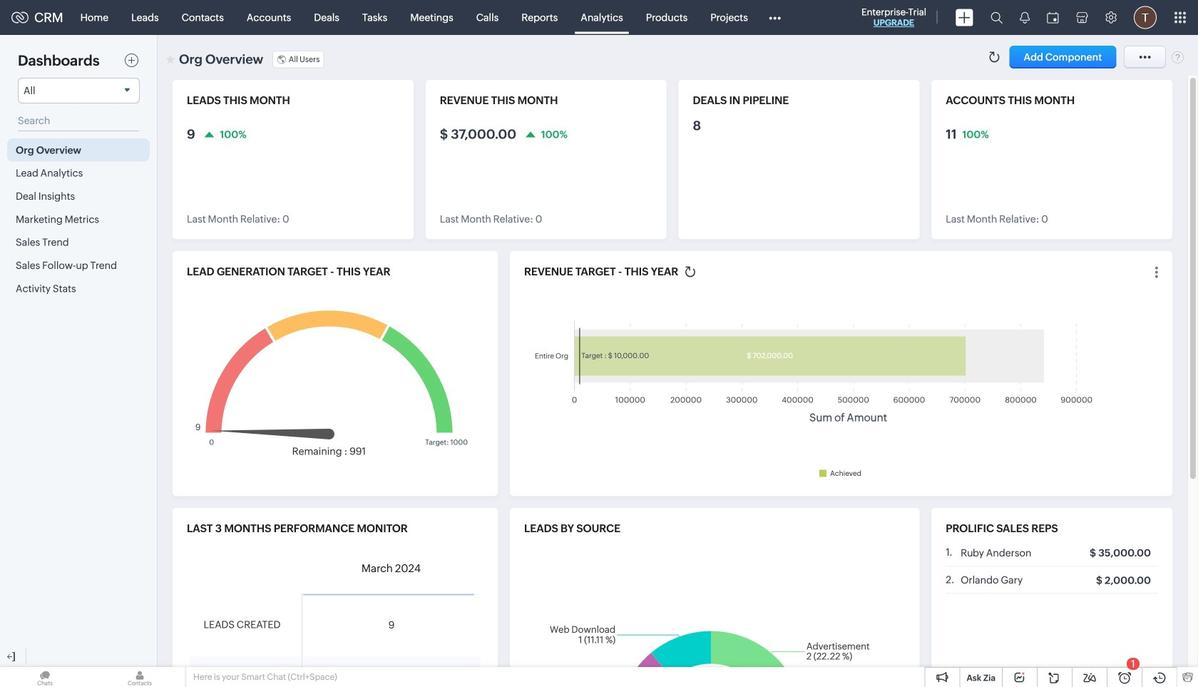 Task type: vqa. For each thing, say whether or not it's contained in the screenshot.
type here text field
no



Task type: describe. For each thing, give the bounding box(es) containing it.
Search text field
[[18, 111, 139, 131]]

signals element
[[1012, 0, 1039, 35]]

logo image
[[11, 12, 29, 23]]

search image
[[991, 11, 1003, 24]]

create menu image
[[956, 9, 974, 26]]

help image
[[1173, 51, 1185, 64]]

contacts image
[[95, 667, 185, 687]]

profile element
[[1126, 0, 1166, 35]]



Task type: locate. For each thing, give the bounding box(es) containing it.
None button
[[1010, 46, 1117, 69]]

create menu element
[[948, 0, 983, 35]]

profile image
[[1135, 6, 1158, 29]]

chats image
[[0, 667, 90, 687]]

calendar image
[[1048, 12, 1060, 23]]

None field
[[18, 78, 140, 103]]

signals image
[[1021, 11, 1031, 24]]

Other Modules field
[[760, 6, 791, 29]]

search element
[[983, 0, 1012, 35]]



